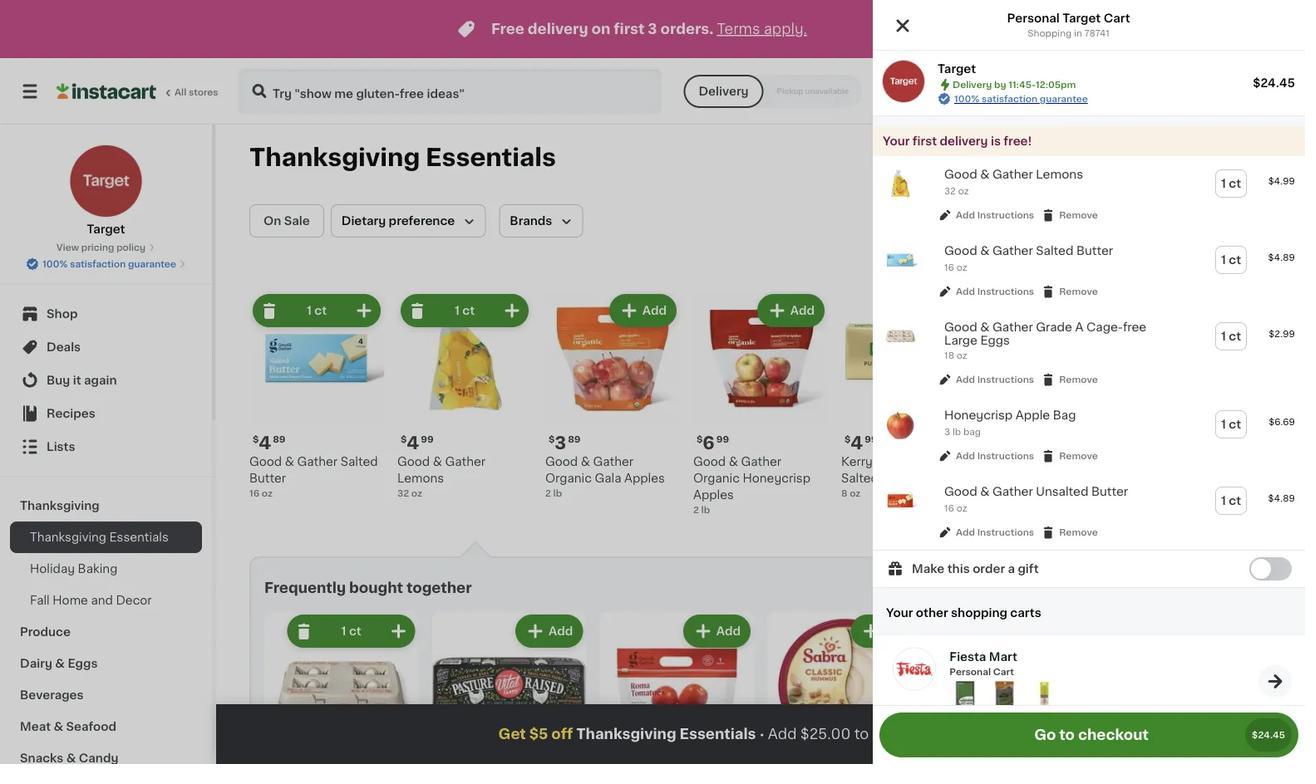 Task type: describe. For each thing, give the bounding box(es) containing it.
12:09pm
[[1142, 85, 1197, 97]]

guarantee inside "link"
[[1040, 94, 1088, 103]]

& inside good & gather organic honeycrisp apples 2 lb
[[729, 456, 738, 468]]

salted for kerrygold grass-fed salted butter sticks
[[841, 473, 879, 485]]

thanksgiving essentials link
[[10, 522, 202, 554]]

all stores
[[175, 88, 218, 97]]

frequently
[[264, 581, 346, 596]]

$ 4 99 for kerrygold
[[845, 434, 877, 452]]

view pricing policy link
[[56, 241, 156, 254]]

add instructions button for honeycrisp apple bag
[[938, 449, 1034, 464]]

remove good & gather unsalted butter image
[[999, 301, 1019, 321]]

product group containing good & gather unsalted butter
[[873, 474, 1305, 550]]

gather inside good & gather organic honeycrisp apples 2 lb
[[741, 456, 781, 468]]

thanksgiving up sale
[[249, 146, 420, 170]]

orders.
[[660, 22, 714, 36]]

0 horizontal spatial essentials
[[109, 532, 169, 544]]

3 inside product group
[[555, 434, 566, 452]]

holiday baking link
[[10, 554, 202, 585]]

go to checkout
[[1034, 729, 1149, 743]]

a
[[1008, 564, 1015, 575]]

fed
[[941, 456, 963, 468]]

remove for good & gather salted butter
[[1059, 287, 1098, 296]]

2 for 6
[[693, 506, 699, 515]]

delivery inside limited time offer 'region'
[[528, 22, 588, 36]]

$ for kerrygold grass-fed salted butter sticks
[[845, 435, 851, 444]]

good & gather salted butter 16 oz inside product group
[[944, 245, 1113, 272]]

grass-
[[902, 456, 941, 468]]

honeycrisp inside honeycrisp apple bag 3 lb bag
[[944, 410, 1013, 422]]

bought
[[349, 581, 403, 596]]

add instructions for unsalted
[[956, 528, 1034, 538]]

product group containing 1 ct
[[264, 612, 419, 765]]

product group containing good & gather salted butter
[[873, 233, 1305, 309]]

good & gather unsalted butter button
[[944, 486, 1128, 499]]

thanksgiving essentials main content
[[216, 125, 1305, 765]]

$ for good & gather organic honeycrisp apples
[[697, 435, 703, 444]]

first inside limited time offer 'region'
[[614, 22, 645, 36]]

your for your first delivery is free!
[[883, 135, 910, 147]]

sale
[[284, 215, 310, 227]]

sticks
[[921, 473, 957, 485]]

delivery by 11:49-12:09pm
[[1029, 85, 1197, 97]]

cart inside fiesta mart personal cart
[[993, 667, 1014, 677]]

gift
[[1018, 564, 1039, 575]]

checkout
[[1078, 729, 1149, 743]]

$6.69 element
[[1137, 432, 1272, 454]]

78741 inside popup button
[[909, 85, 944, 97]]

your first delivery is free!
[[883, 135, 1032, 147]]

78741 button
[[882, 68, 982, 115]]

organic for 3
[[545, 473, 592, 485]]

items in cart element
[[950, 682, 1059, 715]]

to inside treatment tracker modal dialog
[[854, 728, 869, 742]]

1 horizontal spatial good & gather lemons 32 oz
[[944, 169, 1083, 196]]

free
[[491, 22, 524, 36]]

gather inside good & gather grade a cage-free large eggs 18 oz
[[992, 322, 1033, 333]]

other
[[916, 607, 948, 619]]

oz inside kerrygold grass-fed salted butter sticks 8 oz
[[850, 489, 861, 498]]

thanksgiving up holiday baking
[[30, 532, 106, 544]]

produce link
[[10, 617, 202, 648]]

order
[[973, 564, 1005, 575]]

butter down '$ 4 89'
[[249, 473, 286, 485]]

bag
[[963, 428, 981, 437]]

oz inside good & gather unsalted butter 16 oz
[[957, 504, 967, 513]]

lists
[[47, 441, 75, 453]]

gather inside 4 good & gather unsalted butter 16 oz
[[1037, 456, 1077, 468]]

1 ct button for good & gather lemons
[[1216, 170, 1246, 197]]

target image
[[883, 61, 924, 102]]

pricing
[[81, 243, 114, 252]]

11:49-
[[1105, 85, 1142, 97]]

frequently bought together section
[[249, 557, 1280, 765]]

instructions for unsalted
[[977, 528, 1034, 538]]

$ 6 99
[[697, 434, 729, 452]]

$4.89 for good & gather salted butter
[[1268, 253, 1295, 262]]

8
[[841, 489, 847, 498]]

good & gather grade a cage-free large eggs button
[[944, 321, 1177, 348]]

good & gather salted butter image
[[883, 243, 918, 278]]

remove button for good & gather lemons
[[1041, 208, 1098, 223]]

buy it again
[[47, 375, 117, 387]]

add instructions for 3
[[956, 452, 1034, 461]]

decor
[[116, 595, 152, 607]]

qualify.
[[873, 728, 925, 742]]

good & gather lemons image
[[883, 166, 918, 201]]

4 for good & gather salted butter
[[259, 434, 271, 452]]

& inside meat & seafood link
[[54, 722, 63, 733]]

on sale
[[264, 215, 310, 227]]

personal inside personal target cart shopping in 78741
[[1007, 12, 1060, 24]]

instructions for salted
[[977, 287, 1034, 296]]

make this order a gift
[[912, 564, 1039, 575]]

4 inside 4 good & gather unsalted butter 16 oz
[[999, 434, 1011, 452]]

89 for 4
[[273, 435, 285, 444]]

produce
[[20, 627, 71, 638]]

fall home and decor
[[30, 595, 152, 607]]

on
[[264, 215, 281, 227]]

cage-
[[1086, 322, 1123, 333]]

in
[[1074, 29, 1082, 38]]

1 vertical spatial eggs
[[68, 658, 98, 670]]

on
[[592, 22, 610, 36]]

& inside 4 good & gather unsalted butter 16 oz
[[1025, 456, 1034, 468]]

& inside good & gather grade a cage-free large eggs 18 oz
[[980, 322, 990, 333]]

good inside 4 good & gather unsalted butter 16 oz
[[989, 456, 1022, 468]]

$6.69
[[1269, 418, 1295, 427]]

100% satisfaction guarantee link
[[954, 92, 1088, 106]]

butter up cage-
[[1076, 245, 1113, 257]]

shop
[[47, 308, 78, 320]]

good & gather lemons 32 oz inside thanksgiving essentials 'main content'
[[397, 456, 486, 498]]

free delivery on first 3 orders. terms apply.
[[491, 22, 807, 36]]

meat & seafood
[[20, 722, 116, 733]]

99 for good & gather lemons
[[421, 435, 434, 444]]

1 ct button for good & gather unsalted butter
[[1216, 488, 1246, 515]]

lb for 6
[[701, 506, 710, 515]]

butter inside good & gather unsalted butter 16 oz
[[1091, 486, 1128, 498]]

target logo image
[[69, 145, 143, 218]]

delivery by 11:49-12:09pm link
[[1002, 81, 1197, 101]]

0 horizontal spatial thanksgiving essentials
[[30, 532, 169, 544]]

100% satisfaction guarantee button
[[26, 254, 186, 271]]

add inside treatment tracker modal dialog
[[768, 728, 797, 742]]

ct inside item carousel region
[[349, 626, 361, 638]]

5
[[1259, 86, 1267, 97]]

1 horizontal spatial 100% satisfaction guarantee
[[954, 94, 1088, 103]]

32 inside thanksgiving essentials 'main content'
[[397, 489, 409, 498]]

satisfaction inside "link"
[[982, 94, 1038, 103]]

a
[[1075, 322, 1083, 333]]

remove for good & gather lemons
[[1059, 211, 1098, 220]]

remove good & gather salted butter image
[[259, 301, 279, 321]]

all
[[175, 88, 186, 97]]

go to cart image
[[1265, 672, 1285, 692]]

add instructions for grade
[[956, 375, 1034, 385]]

4 good & gather unsalted butter 16 oz
[[989, 434, 1081, 498]]

remove good & gather lemons image
[[407, 301, 427, 321]]

satisfaction inside "button"
[[70, 260, 126, 269]]

99 for good & gather organic honeycrisp apples
[[716, 435, 729, 444]]

100% inside 100% satisfaction guarantee "link"
[[954, 94, 980, 103]]

baking
[[78, 564, 117, 575]]

& inside dairy & eggs link
[[55, 658, 65, 670]]

shopping
[[1028, 29, 1072, 38]]

instructions for 3
[[977, 452, 1034, 461]]

it
[[73, 375, 81, 387]]

this
[[947, 564, 970, 575]]

terms apply. link
[[717, 22, 807, 36]]

18
[[944, 351, 954, 360]]

free!
[[1004, 135, 1032, 147]]

16 inside good & gather unsalted butter 16 oz
[[944, 504, 954, 513]]

off
[[551, 728, 573, 742]]

free
[[1123, 322, 1146, 333]]

kerrygold grass-fed salted butter sticks 8 oz
[[841, 456, 963, 498]]

100% inside 100% satisfaction guarantee "button"
[[42, 260, 68, 269]]

view
[[56, 243, 79, 252]]

terms
[[717, 22, 760, 36]]

grade
[[1036, 322, 1072, 333]]

delivery for delivery by 11:45-12:05pm
[[953, 80, 992, 89]]

instructions for lemons
[[977, 211, 1034, 220]]

add instructions button for good & gather grade a cage-free large eggs
[[938, 373, 1034, 388]]

dixon ticonderoga company dixon pencils, no. 2 hb image
[[1029, 682, 1059, 712]]

recipes link
[[10, 397, 202, 431]]

get
[[498, 728, 526, 742]]

12:05pm
[[1036, 80, 1076, 89]]

good & gather unsalted butter 16 oz
[[944, 486, 1128, 513]]

holiday baking
[[30, 564, 117, 575]]

1 ct button for good & gather grade a cage-free large eggs
[[1216, 323, 1246, 350]]

target inside personal target cart shopping in 78741
[[1062, 12, 1101, 24]]

remove button for good & gather salted butter
[[1041, 284, 1098, 299]]

stores
[[189, 88, 218, 97]]

1 horizontal spatial to
[[1059, 729, 1075, 743]]

together
[[406, 581, 472, 596]]

lemons inside thanksgiving essentials 'main content'
[[397, 473, 444, 485]]

seafood
[[66, 722, 116, 733]]

$ 4 89
[[253, 434, 285, 452]]

cart inside personal target cart shopping in 78741
[[1104, 12, 1130, 24]]

remove for honeycrisp apple bag
[[1059, 452, 1098, 461]]

frequently bought together
[[264, 581, 472, 596]]

delivery button
[[684, 75, 764, 108]]

$ for good & gather salted butter
[[253, 435, 259, 444]]

good inside good & gather grade a cage-free large eggs 18 oz
[[944, 322, 977, 333]]

item carousel region
[[264, 605, 1280, 765]]

bic ball pens, black ink, xtra life, medium image
[[989, 682, 1019, 712]]

deals
[[47, 342, 81, 353]]

1 vertical spatial $24.45
[[1252, 731, 1285, 740]]

1 ct inside product group
[[341, 626, 361, 638]]

apple
[[1016, 410, 1050, 422]]

good inside good & gather organic gala apples 2 lb
[[545, 456, 578, 468]]

again
[[84, 375, 117, 387]]

dairy & eggs link
[[10, 648, 202, 680]]



Task type: vqa. For each thing, say whether or not it's contained in the screenshot.


Task type: locate. For each thing, give the bounding box(es) containing it.
remove button for good & gather unsalted butter
[[1041, 525, 1098, 540]]

2 $4.89 from the top
[[1268, 494, 1295, 503]]

2 organic from the left
[[693, 473, 740, 485]]

first up good & gather lemons icon
[[913, 135, 937, 147]]

100% satisfaction guarantee down 11:45-
[[954, 94, 1088, 103]]

2 inside good & gather organic gala apples 2 lb
[[545, 489, 551, 498]]

2 add instructions from the top
[[956, 287, 1034, 296]]

0 vertical spatial 2
[[545, 489, 551, 498]]

product group containing honeycrisp apple bag
[[873, 397, 1305, 474]]

2 99 from the left
[[716, 435, 729, 444]]

butter inside kerrygold grass-fed salted butter sticks 8 oz
[[881, 473, 918, 485]]

2 product group from the top
[[873, 233, 1305, 309]]

1 89 from the left
[[273, 435, 285, 444]]

service type group
[[684, 75, 862, 108]]

beverages link
[[10, 680, 202, 712]]

thanksgiving right off
[[576, 728, 676, 742]]

1 vertical spatial first
[[913, 135, 937, 147]]

4 add instructions from the top
[[956, 452, 1034, 461]]

78741 right in
[[1084, 29, 1110, 38]]

personal down "fiesta"
[[950, 667, 991, 677]]

large
[[944, 335, 978, 347]]

•
[[759, 728, 765, 741]]

remove button up good & gather salted butter "button"
[[1041, 208, 1098, 223]]

delivery
[[953, 80, 992, 89], [1029, 85, 1082, 97], [699, 86, 749, 97]]

instructions down good & gather lemons button
[[977, 211, 1034, 220]]

0 vertical spatial delivery
[[528, 22, 588, 36]]

1 vertical spatial $4.89
[[1268, 494, 1295, 503]]

5 1 ct button from the top
[[1216, 488, 1246, 515]]

add instructions for salted
[[956, 287, 1034, 296]]

5 remove button from the top
[[1041, 525, 1098, 540]]

personal
[[1007, 12, 1060, 24], [950, 667, 991, 677]]

add instructions button up order
[[938, 525, 1034, 540]]

1 horizontal spatial 2
[[693, 506, 699, 515]]

$4.89 down $4.99
[[1268, 253, 1295, 262]]

4 remove button from the top
[[1041, 449, 1098, 464]]

1 horizontal spatial salted
[[841, 473, 879, 485]]

add instructions button for good & gather unsalted butter
[[938, 525, 1034, 540]]

$ 4 99 for good
[[401, 434, 434, 452]]

1 vertical spatial 100% satisfaction guarantee
[[42, 260, 176, 269]]

3 inside limited time offer 'region'
[[648, 22, 657, 36]]

100% down view
[[42, 260, 68, 269]]

target up view pricing policy link
[[87, 224, 125, 235]]

4 1 ct button from the top
[[1216, 412, 1246, 438]]

product group containing good & gather lemons
[[873, 156, 1305, 233]]

lb
[[953, 428, 961, 437], [553, 489, 562, 498], [701, 506, 710, 515]]

4 for kerrygold grass-fed salted butter sticks
[[851, 434, 863, 452]]

3 add instructions from the top
[[956, 375, 1034, 385]]

4 4 from the left
[[999, 434, 1011, 452]]

& inside good & gather unsalted butter 16 oz
[[980, 486, 990, 498]]

honeycrisp apple bag 3 lb bag
[[944, 410, 1076, 437]]

oz inside good & gather grade a cage-free large eggs 18 oz
[[957, 351, 967, 360]]

to right the $25.00
[[854, 728, 869, 742]]

1 horizontal spatial lb
[[701, 506, 710, 515]]

6
[[703, 434, 715, 452]]

remove for good & gather unsalted butter
[[1059, 528, 1098, 538]]

2 horizontal spatial target
[[1062, 12, 1101, 24]]

remove up a
[[1059, 287, 1098, 296]]

2 horizontal spatial delivery
[[1029, 85, 1082, 97]]

lists link
[[10, 431, 202, 464]]

3 remove from the top
[[1059, 375, 1098, 385]]

1 horizontal spatial 32
[[944, 187, 956, 196]]

honeycrisp apple bag button
[[944, 409, 1076, 423]]

first
[[614, 22, 645, 36], [913, 135, 937, 147]]

3 remove button from the top
[[1041, 373, 1098, 388]]

salted inside product group
[[1036, 245, 1073, 257]]

1 1 ct button from the top
[[1216, 170, 1246, 197]]

5 button
[[1217, 71, 1285, 111]]

3 1 ct button from the top
[[1216, 323, 1246, 350]]

4 add instructions button from the top
[[938, 449, 1034, 464]]

4 for good & gather lemons
[[407, 434, 419, 452]]

0 vertical spatial essentials
[[426, 146, 556, 170]]

increment quantity of good & gather salted butter image
[[354, 301, 374, 321]]

oz
[[958, 187, 969, 196], [957, 263, 967, 272], [957, 351, 967, 360], [262, 489, 273, 498], [411, 489, 422, 498], [850, 489, 861, 498], [1002, 489, 1012, 498], [957, 504, 967, 513]]

0 horizontal spatial 99
[[421, 435, 434, 444]]

1 horizontal spatial 89
[[568, 435, 581, 444]]

remove up bag
[[1059, 375, 1098, 385]]

unsalted
[[989, 473, 1041, 485], [1036, 486, 1088, 498]]

delivery inside delivery by 11:49-12:09pm link
[[1029, 85, 1082, 97]]

1 4 from the left
[[259, 434, 271, 452]]

add instructions down bag
[[956, 452, 1034, 461]]

by for 11:45-
[[994, 80, 1006, 89]]

1 horizontal spatial organic
[[693, 473, 740, 485]]

0 vertical spatial your
[[883, 135, 910, 147]]

3 $ from the left
[[549, 435, 555, 444]]

go to cart element
[[1258, 665, 1292, 699]]

make
[[912, 564, 945, 575]]

2
[[545, 489, 551, 498], [693, 506, 699, 515]]

buy
[[47, 375, 70, 387]]

0 horizontal spatial 3
[[555, 434, 566, 452]]

fiesta
[[950, 651, 986, 663]]

89 inside '$ 4 89'
[[273, 435, 285, 444]]

bag
[[1053, 410, 1076, 422]]

increment quantity of good & gather grade a cage-free large eggs image
[[389, 622, 409, 642]]

treatment tracker modal dialog
[[216, 705, 1305, 765]]

eggs up beverages link
[[68, 658, 98, 670]]

add instructions up order
[[956, 528, 1034, 538]]

satisfaction down pricing
[[70, 260, 126, 269]]

2 inside good & gather organic honeycrisp apples 2 lb
[[693, 506, 699, 515]]

0 horizontal spatial 2
[[545, 489, 551, 498]]

organic inside good & gather organic gala apples 2 lb
[[545, 473, 592, 485]]

instructions up remove good & gather unsalted butter icon
[[977, 287, 1034, 296]]

instacart logo image
[[57, 81, 156, 101]]

5 add instructions button from the top
[[938, 525, 1034, 540]]

0 vertical spatial eggs
[[980, 335, 1010, 347]]

2 horizontal spatial 3
[[944, 428, 950, 437]]

apples inside good & gather organic gala apples 2 lb
[[624, 473, 665, 485]]

89 inside $ 3 89
[[568, 435, 581, 444]]

1 vertical spatial honeycrisp
[[743, 473, 810, 485]]

2 $ from the left
[[401, 435, 407, 444]]

thanksgiving up thanksgiving essentials link
[[20, 500, 100, 512]]

1 vertical spatial good & gather salted butter 16 oz
[[249, 456, 378, 498]]

thanksgiving link
[[10, 490, 202, 522]]

2 down $ 3 89
[[545, 489, 551, 498]]

product group containing good & gather grade a cage-free large eggs
[[873, 309, 1305, 397]]

0 horizontal spatial eggs
[[68, 658, 98, 670]]

unsalted down bag
[[1036, 486, 1088, 498]]

2 for 3
[[545, 489, 551, 498]]

apples
[[624, 473, 665, 485], [693, 490, 734, 501]]

1 ct button
[[1216, 170, 1246, 197], [1216, 247, 1246, 273], [1216, 323, 1246, 350], [1216, 412, 1246, 438], [1216, 488, 1246, 515]]

1 vertical spatial satisfaction
[[70, 260, 126, 269]]

to
[[854, 728, 869, 742], [1059, 729, 1075, 743]]

apples for 3
[[624, 473, 665, 485]]

good & gather salted butter 16 oz inside thanksgiving essentials 'main content'
[[249, 456, 378, 498]]

1 $ from the left
[[253, 435, 259, 444]]

butter down grass-
[[881, 473, 918, 485]]

apples down $ 6 99
[[693, 490, 734, 501]]

3 left "orders."
[[648, 22, 657, 36]]

product group containing 6
[[693, 291, 828, 517]]

lb inside good & gather organic honeycrisp apples 2 lb
[[701, 506, 710, 515]]

gather inside good & gather unsalted butter 16 oz
[[992, 486, 1033, 498]]

satisfaction down delivery by 11:45-12:05pm
[[982, 94, 1038, 103]]

$ inside $ 6 99
[[697, 435, 703, 444]]

1 horizontal spatial delivery
[[940, 135, 988, 147]]

organic inside good & gather organic honeycrisp apples 2 lb
[[693, 473, 740, 485]]

0 horizontal spatial 100%
[[42, 260, 68, 269]]

0 horizontal spatial apples
[[624, 473, 665, 485]]

0 vertical spatial personal
[[1007, 12, 1060, 24]]

lb down $ 3 89
[[553, 489, 562, 498]]

add instructions button up honeycrisp apple bag button
[[938, 373, 1034, 388]]

$ 4 99
[[401, 434, 434, 452], [845, 434, 877, 452]]

add instructions down good & gather lemons button
[[956, 211, 1034, 220]]

1 horizontal spatial $ 4 99
[[845, 434, 877, 452]]

2 down $ 6 99
[[693, 506, 699, 515]]

2 4 from the left
[[407, 434, 419, 452]]

thanksgiving essentials
[[249, 146, 556, 170], [30, 532, 169, 544]]

1 ct button for good & gather salted butter
[[1216, 247, 1246, 273]]

100%
[[954, 94, 980, 103], [42, 260, 68, 269]]

1 horizontal spatial essentials
[[426, 146, 556, 170]]

remove good & gather grade a cage-free large eggs image
[[294, 622, 314, 642]]

0 horizontal spatial 100% satisfaction guarantee
[[42, 260, 176, 269]]

add instructions button for good & gather lemons
[[938, 208, 1034, 223]]

1 vertical spatial guarantee
[[128, 260, 176, 269]]

0 vertical spatial apples
[[624, 473, 665, 485]]

view pricing policy
[[56, 243, 146, 252]]

2 vertical spatial salted
[[841, 473, 879, 485]]

to right go
[[1059, 729, 1075, 743]]

0 vertical spatial 100% satisfaction guarantee
[[954, 94, 1088, 103]]

1 horizontal spatial cart
[[1104, 12, 1130, 24]]

gather inside good & gather organic gala apples 2 lb
[[593, 456, 633, 468]]

cart down mart
[[993, 667, 1014, 677]]

100% satisfaction guarantee down view pricing policy link
[[42, 260, 176, 269]]

thanksgiving essentials inside 'main content'
[[249, 146, 556, 170]]

2 vertical spatial target
[[87, 224, 125, 235]]

3 4 from the left
[[851, 434, 863, 452]]

shopping
[[951, 607, 1007, 619]]

0 horizontal spatial cart
[[993, 667, 1014, 677]]

all stores link
[[57, 68, 219, 115]]

remove button up a
[[1041, 284, 1098, 299]]

$4.89 for good & gather unsalted butter
[[1268, 494, 1295, 503]]

1 horizontal spatial 3
[[648, 22, 657, 36]]

3
[[648, 22, 657, 36], [944, 428, 950, 437], [555, 434, 566, 452]]

1 $ 4 99 from the left
[[401, 434, 434, 452]]

your other shopping carts
[[886, 607, 1041, 619]]

4 instructions from the top
[[977, 452, 1034, 461]]

add instructions up honeycrisp apple bag button
[[956, 375, 1034, 385]]

0 horizontal spatial good & gather lemons 32 oz
[[397, 456, 486, 498]]

delivery inside delivery button
[[699, 86, 749, 97]]

1 vertical spatial 100%
[[42, 260, 68, 269]]

3 99 from the left
[[865, 435, 877, 444]]

remove down good & gather unsalted butter 16 oz
[[1059, 528, 1098, 538]]

personal inside fiesta mart personal cart
[[950, 667, 991, 677]]

2 $ 4 99 from the left
[[845, 434, 877, 452]]

2 vertical spatial essentials
[[680, 728, 756, 742]]

3 inside honeycrisp apple bag 3 lb bag
[[944, 428, 950, 437]]

salted for good & gather salted butter
[[341, 456, 378, 468]]

0 horizontal spatial lb
[[553, 489, 562, 498]]

0 horizontal spatial delivery
[[528, 22, 588, 36]]

1 vertical spatial cart
[[993, 667, 1014, 677]]

0 vertical spatial target
[[1062, 12, 1101, 24]]

good & gather salted butter 16 oz up remove good & gather unsalted butter icon
[[944, 245, 1113, 272]]

2 horizontal spatial lb
[[953, 428, 961, 437]]

5 add instructions from the top
[[956, 528, 1034, 538]]

get $5 off thanksgiving essentials • add $25.00 to qualify.
[[498, 728, 925, 742]]

is
[[991, 135, 1001, 147]]

organic down $ 6 99
[[693, 473, 740, 485]]

3 left bag
[[944, 428, 950, 437]]

personal up shopping
[[1007, 12, 1060, 24]]

lemons inside product group
[[1036, 169, 1083, 180]]

good & gather organic honeycrisp apples 2 lb
[[693, 456, 810, 515]]

2 add instructions button from the top
[[938, 284, 1034, 299]]

78741 up the your first delivery is free!
[[909, 85, 944, 97]]

kerrygold
[[841, 456, 899, 468]]

1 organic from the left
[[545, 473, 592, 485]]

instructions up honeycrisp apple bag button
[[977, 375, 1034, 385]]

thanksgiving inside treatment tracker modal dialog
[[576, 728, 676, 742]]

1 vertical spatial unsalted
[[1036, 486, 1088, 498]]

delivery left 'is' at the top right
[[940, 135, 988, 147]]

0 horizontal spatial honeycrisp
[[743, 473, 810, 485]]

1 horizontal spatial target
[[938, 63, 976, 75]]

oz inside 4 good & gather unsalted butter 16 oz
[[1002, 489, 1012, 498]]

remove button down good & gather unsalted butter 16 oz
[[1041, 525, 1098, 540]]

1 vertical spatial 2
[[693, 506, 699, 515]]

1 vertical spatial thanksgiving essentials
[[30, 532, 169, 544]]

good inside good & gather organic honeycrisp apples 2 lb
[[693, 456, 726, 468]]

add button
[[611, 296, 675, 326], [759, 296, 823, 326], [517, 617, 581, 647], [685, 617, 749, 647], [852, 617, 917, 647], [1020, 617, 1084, 647], [1188, 617, 1252, 647]]

$25.00
[[800, 728, 851, 742]]

0 vertical spatial lb
[[953, 428, 961, 437]]

78741 inside personal target cart shopping in 78741
[[1084, 29, 1110, 38]]

unsalted up good & gather unsalted butter 'button'
[[989, 473, 1041, 485]]

target up in
[[1062, 12, 1101, 24]]

2 instructions from the top
[[977, 287, 1034, 296]]

5 product group from the top
[[873, 474, 1305, 550]]

apples right gala
[[624, 473, 665, 485]]

good & gather salted butter 16 oz
[[944, 245, 1113, 272], [249, 456, 378, 498]]

1 instructions from the top
[[977, 211, 1034, 220]]

&
[[980, 169, 990, 180], [980, 245, 990, 257], [980, 322, 990, 333], [285, 456, 294, 468], [433, 456, 442, 468], [581, 456, 590, 468], [729, 456, 738, 468], [1025, 456, 1034, 468], [980, 486, 990, 498], [55, 658, 65, 670], [54, 722, 63, 733]]

instructions up a
[[977, 528, 1034, 538]]

0 vertical spatial 100%
[[954, 94, 980, 103]]

remove for good & gather grade a cage-free large eggs
[[1059, 375, 1098, 385]]

1 vertical spatial good & gather lemons 32 oz
[[397, 456, 486, 498]]

0 horizontal spatial to
[[854, 728, 869, 742]]

fall
[[30, 595, 50, 607]]

100% up the your first delivery is free!
[[954, 94, 980, 103]]

remove up good & gather salted butter "button"
[[1059, 211, 1098, 220]]

1 ct button for honeycrisp apple bag
[[1216, 412, 1246, 438]]

product group
[[249, 291, 384, 500], [397, 291, 532, 500], [545, 291, 680, 500], [693, 291, 828, 517], [841, 291, 976, 500], [989, 291, 1124, 500], [1137, 291, 1272, 484], [264, 612, 419, 765], [432, 612, 586, 765], [600, 612, 754, 765], [767, 612, 922, 765], [935, 612, 1089, 765], [1102, 612, 1257, 765]]

0 horizontal spatial delivery
[[699, 86, 749, 97]]

good & gather salted butter 16 oz down '$ 4 89'
[[249, 456, 378, 498]]

100% satisfaction guarantee inside "button"
[[42, 260, 176, 269]]

0 vertical spatial first
[[614, 22, 645, 36]]

2 1 ct button from the top
[[1216, 247, 1246, 273]]

& inside good & gather organic gala apples 2 lb
[[581, 456, 590, 468]]

good inside good & gather unsalted butter 16 oz
[[944, 486, 977, 498]]

0 horizontal spatial good & gather salted butter 16 oz
[[249, 456, 378, 498]]

0 horizontal spatial guarantee
[[128, 260, 176, 269]]

0 vertical spatial good & gather lemons 32 oz
[[944, 169, 1083, 196]]

11:45-
[[1008, 80, 1036, 89]]

apples inside good & gather organic honeycrisp apples 2 lb
[[693, 490, 734, 501]]

lemons
[[1036, 169, 1083, 180], [397, 473, 444, 485]]

3 add instructions button from the top
[[938, 373, 1034, 388]]

5 instructions from the top
[[977, 528, 1034, 538]]

instructions
[[977, 211, 1034, 220], [977, 287, 1034, 296], [977, 375, 1034, 385], [977, 452, 1034, 461], [977, 528, 1034, 538]]

remove button up bag
[[1041, 373, 1098, 388]]

1 vertical spatial 78741
[[909, 85, 944, 97]]

good & gather lemons button
[[944, 168, 1083, 181]]

apples for 6
[[693, 490, 734, 501]]

0 vertical spatial unsalted
[[989, 473, 1041, 485]]

fall home and decor link
[[10, 585, 202, 617]]

eggs
[[980, 335, 1010, 347], [68, 658, 98, 670]]

3 instructions from the top
[[977, 375, 1034, 385]]

2 horizontal spatial 99
[[865, 435, 877, 444]]

0 horizontal spatial $ 4 99
[[401, 434, 434, 452]]

1 horizontal spatial first
[[913, 135, 937, 147]]

1 vertical spatial target
[[938, 63, 976, 75]]

$ 3 89
[[549, 434, 581, 452]]

butter up good & gather unsalted butter 'button'
[[1044, 473, 1081, 485]]

32 inside product group
[[944, 187, 956, 196]]

1 inside product group
[[341, 626, 346, 638]]

99 inside $ 6 99
[[716, 435, 729, 444]]

2 89 from the left
[[568, 435, 581, 444]]

remove down bag
[[1059, 452, 1098, 461]]

your for your other shopping carts
[[886, 607, 913, 619]]

on sale button
[[249, 204, 324, 238]]

delivery left on
[[528, 22, 588, 36]]

good & gather grade a cage-free large eggs image
[[883, 319, 918, 354]]

go
[[1034, 729, 1056, 743]]

buy it again link
[[10, 364, 202, 397]]

salted
[[1036, 245, 1073, 257], [341, 456, 378, 468], [841, 473, 879, 485]]

eggs inside good & gather grade a cage-free large eggs 18 oz
[[980, 335, 1010, 347]]

1 vertical spatial personal
[[950, 667, 991, 677]]

1 vertical spatial essentials
[[109, 532, 169, 544]]

instructions down honeycrisp apple bag 3 lb bag
[[977, 452, 1034, 461]]

add instructions for lemons
[[956, 211, 1034, 220]]

lb left bag
[[953, 428, 961, 437]]

by
[[994, 80, 1006, 89], [1085, 85, 1102, 97]]

meat
[[20, 722, 51, 733]]

lb for 3
[[553, 489, 562, 498]]

0 vertical spatial guarantee
[[1040, 94, 1088, 103]]

100% satisfaction guarantee
[[954, 94, 1088, 103], [42, 260, 176, 269]]

1 horizontal spatial lemons
[[1036, 169, 1083, 180]]

0 horizontal spatial first
[[614, 22, 645, 36]]

unsalted inside 4 good & gather unsalted butter 16 oz
[[989, 473, 1041, 485]]

1 $4.89 from the top
[[1268, 253, 1295, 262]]

$ inside '$ 4 89'
[[253, 435, 259, 444]]

1 horizontal spatial good & gather salted butter 16 oz
[[944, 245, 1113, 272]]

lb inside honeycrisp apple bag 3 lb bag
[[953, 428, 961, 437]]

0 vertical spatial $4.89
[[1268, 253, 1295, 262]]

dairy
[[20, 658, 52, 670]]

1 horizontal spatial 78741
[[1084, 29, 1110, 38]]

$4.99
[[1268, 177, 1295, 186]]

2 remove from the top
[[1059, 287, 1098, 296]]

$2.99
[[1269, 330, 1295, 339]]

guarantee down the policy
[[128, 260, 176, 269]]

1 remove button from the top
[[1041, 208, 1098, 223]]

$ for good & gather organic gala apples
[[549, 435, 555, 444]]

1 horizontal spatial 100%
[[954, 94, 980, 103]]

0 vertical spatial honeycrisp
[[944, 410, 1013, 422]]

cart up the delivery by 11:49-12:09pm
[[1104, 12, 1130, 24]]

thanksgiving
[[249, 146, 420, 170], [20, 500, 100, 512], [30, 532, 106, 544], [576, 728, 676, 742]]

$ inside $ 3 89
[[549, 435, 555, 444]]

organic for 6
[[693, 473, 740, 485]]

personal target cart shopping in 78741
[[1007, 12, 1130, 38]]

0 horizontal spatial lemons
[[397, 473, 444, 485]]

by left 11:45-
[[994, 80, 1006, 89]]

product group
[[873, 156, 1305, 233], [873, 233, 1305, 309], [873, 309, 1305, 397], [873, 397, 1305, 474], [873, 474, 1305, 550]]

1 vertical spatial your
[[886, 607, 913, 619]]

$ for good & gather lemons
[[401, 435, 407, 444]]

product group containing 3
[[545, 291, 680, 500]]

by for 11:49-
[[1085, 85, 1102, 97]]

89 for 3
[[568, 435, 581, 444]]

target right target image
[[938, 63, 976, 75]]

1 horizontal spatial thanksgiving essentials
[[249, 146, 556, 170]]

add instructions button for good & gather salted butter
[[938, 284, 1034, 299]]

1 remove from the top
[[1059, 211, 1098, 220]]

2 vertical spatial lb
[[701, 506, 710, 515]]

organic down $ 3 89
[[545, 473, 592, 485]]

guarantee
[[1040, 94, 1088, 103], [128, 260, 176, 269]]

4 $ from the left
[[697, 435, 703, 444]]

good & gather grade a cage-free large eggs 18 oz
[[944, 322, 1146, 360]]

remove button down bag
[[1041, 449, 1098, 464]]

1 vertical spatial 32
[[397, 489, 409, 498]]

holiday
[[30, 564, 75, 575]]

1 horizontal spatial satisfaction
[[982, 94, 1038, 103]]

0 vertical spatial $24.45
[[1253, 77, 1295, 89]]

1 99 from the left
[[421, 435, 434, 444]]

3 up good & gather organic gala apples 2 lb
[[555, 434, 566, 452]]

target link
[[69, 145, 143, 238]]

1 vertical spatial lemons
[[397, 473, 444, 485]]

honeycrisp inside good & gather organic honeycrisp apples 2 lb
[[743, 473, 810, 485]]

0 horizontal spatial 89
[[273, 435, 285, 444]]

good & gather organic gala apples 2 lb
[[545, 456, 665, 498]]

1 product group from the top
[[873, 156, 1305, 233]]

5 remove from the top
[[1059, 528, 1098, 538]]

4 remove from the top
[[1059, 452, 1098, 461]]

1 add instructions from the top
[[956, 211, 1034, 220]]

butter inside 4 good & gather unsalted butter 16 oz
[[1044, 473, 1081, 485]]

lb inside good & gather organic gala apples 2 lb
[[553, 489, 562, 498]]

0 horizontal spatial salted
[[341, 456, 378, 468]]

remove button for good & gather grade a cage-free large eggs
[[1041, 373, 1098, 388]]

salted inside kerrygold grass-fed salted butter sticks 8 oz
[[841, 473, 879, 485]]

essentials inside treatment tracker modal dialog
[[680, 728, 756, 742]]

honeycrisp apple bag image
[[883, 407, 918, 442]]

add instructions button down bag
[[938, 449, 1034, 464]]

add instructions button down good & gather lemons button
[[938, 208, 1034, 223]]

99 for kerrygold grass-fed salted butter sticks
[[865, 435, 877, 444]]

unsalted inside good & gather unsalted butter 16 oz
[[1036, 486, 1088, 498]]

4 product group from the top
[[873, 397, 1305, 474]]

$4.89 down $6.69
[[1268, 494, 1295, 503]]

gather
[[992, 169, 1033, 180], [992, 245, 1033, 257], [992, 322, 1033, 333], [297, 456, 338, 468], [445, 456, 486, 468], [593, 456, 633, 468], [741, 456, 781, 468], [1037, 456, 1077, 468], [992, 486, 1033, 498]]

home
[[53, 595, 88, 607]]

eggs down remove good & gather unsalted butter icon
[[980, 335, 1010, 347]]

add instructions button
[[938, 208, 1034, 223], [938, 284, 1034, 299], [938, 373, 1034, 388], [938, 449, 1034, 464], [938, 525, 1034, 540]]

good & gather unsalted butter image
[[883, 484, 918, 519]]

add instructions button up remove good & gather unsalted butter icon
[[938, 284, 1034, 299]]

delivery for delivery by 11:49-12:09pm
[[1029, 85, 1082, 97]]

your up good & gather lemons icon
[[883, 135, 910, 147]]

apply.
[[764, 22, 807, 36]]

0 horizontal spatial 32
[[397, 489, 409, 498]]

top flight memo book image
[[950, 682, 979, 712]]

increment quantity of good & gather lemons image
[[502, 301, 522, 321]]

lb down 6
[[701, 506, 710, 515]]

by left 11:49-
[[1085, 85, 1102, 97]]

3 product group from the top
[[873, 309, 1305, 397]]

limited time offer region
[[0, 0, 1268, 58]]

1 horizontal spatial delivery
[[953, 80, 992, 89]]

1 vertical spatial salted
[[341, 456, 378, 468]]

instructions for grade
[[977, 375, 1034, 385]]

remove button for honeycrisp apple bag
[[1041, 449, 1098, 464]]

2 remove button from the top
[[1041, 284, 1098, 299]]

0 horizontal spatial by
[[994, 80, 1006, 89]]

1 vertical spatial delivery
[[940, 135, 988, 147]]

shop link
[[10, 298, 202, 331]]

16
[[944, 263, 954, 272], [249, 489, 259, 498], [989, 489, 999, 498], [944, 504, 954, 513]]

1 add instructions button from the top
[[938, 208, 1034, 223]]

16 inside 4 good & gather unsalted butter 16 oz
[[989, 489, 999, 498]]

first right on
[[614, 22, 645, 36]]

1 horizontal spatial eggs
[[980, 335, 1010, 347]]

add instructions up remove good & gather unsalted butter icon
[[956, 287, 1034, 296]]

5 $ from the left
[[845, 435, 851, 444]]

your left 'other'
[[886, 607, 913, 619]]

essentials
[[426, 146, 556, 170], [109, 532, 169, 544], [680, 728, 756, 742]]

guarantee inside "button"
[[128, 260, 176, 269]]

None search field
[[238, 68, 662, 115]]

guarantee down the 12:05pm
[[1040, 94, 1088, 103]]

butter right 4 good & gather unsalted butter 16 oz at the right bottom of the page
[[1091, 486, 1128, 498]]



